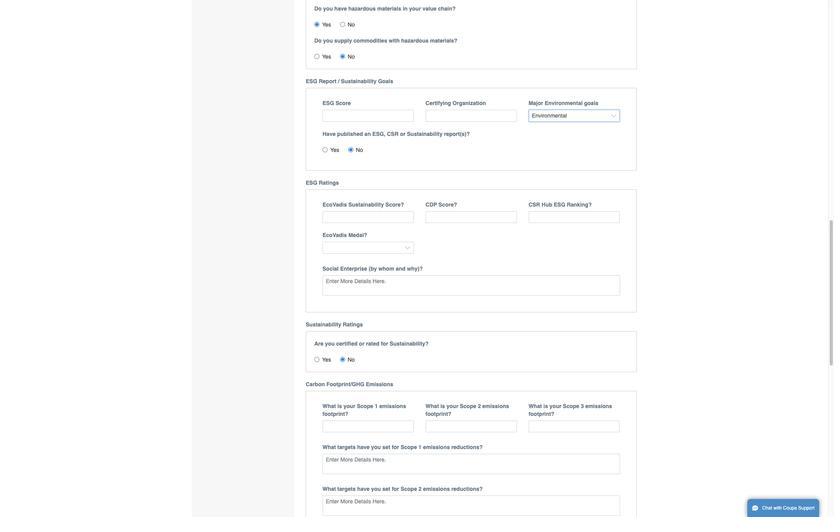 Task type: describe. For each thing, give the bounding box(es) containing it.
EcoVadis Sustainability Score? text field
[[323, 211, 414, 223]]

your for what is your scope 2 emissions footprint?
[[447, 403, 458, 409]]

coupa
[[783, 505, 797, 511]]

scope for 2
[[460, 403, 476, 409]]

no for have
[[348, 22, 355, 28]]

Certifying Organization text field
[[426, 110, 517, 122]]

0 horizontal spatial or
[[359, 340, 365, 347]]

0 horizontal spatial with
[[389, 38, 400, 44]]

chat with coupa support
[[762, 505, 815, 511]]

for for what targets have you set for scope 1 emissions reductions?
[[392, 444, 399, 450]]

emissions for what is your scope 3 emissions footprint?
[[586, 403, 612, 409]]

your right in
[[409, 6, 421, 12]]

set for 2
[[382, 486, 390, 492]]

major environmental goals
[[529, 100, 599, 106]]

chat with coupa support button
[[748, 499, 820, 517]]

1 horizontal spatial 1
[[419, 444, 422, 450]]

(by
[[369, 265, 377, 272]]

with inside button
[[774, 505, 782, 511]]

3
[[581, 403, 584, 409]]

support
[[798, 505, 815, 511]]

is for what is your scope 2 emissions footprint?
[[441, 403, 445, 409]]

csr hub esg ranking?
[[529, 201, 592, 208]]

/
[[338, 78, 340, 84]]

why)?
[[407, 265, 423, 272]]

1 horizontal spatial hazardous
[[401, 38, 429, 44]]

what is your scope 2 emissions footprint?
[[426, 403, 509, 417]]

2 score? from the left
[[439, 201, 457, 208]]

social enterprise (by whom and why)?
[[323, 265, 423, 272]]

your for what is your scope 3 emissions footprint?
[[550, 403, 561, 409]]

no for supply
[[348, 54, 355, 60]]

do for do you supply commodities with hazardous materials?
[[314, 38, 322, 44]]

Social Enterprise (by whom and why)? text field
[[323, 275, 620, 296]]

is for what is your scope 1 emissions footprint?
[[337, 403, 342, 409]]

esg,
[[372, 131, 386, 137]]

what targets have you set for scope 1 emissions reductions?
[[323, 444, 483, 450]]

ecovadis sustainability score?
[[323, 201, 404, 208]]

materials
[[377, 6, 401, 12]]

reductions? for what targets have you set for scope 2 emissions reductions?
[[451, 486, 483, 492]]

2 inside what is your scope 2 emissions footprint?
[[478, 403, 481, 409]]

you for certified
[[325, 340, 335, 347]]

ecovadis medal?
[[323, 232, 367, 238]]

What is your Scope 1 emissions footprint? text field
[[323, 421, 414, 432]]

in
[[403, 6, 408, 12]]

do for do you have hazardous materials in your value chain?
[[314, 6, 322, 12]]

sustainability up are
[[306, 321, 341, 328]]

What targets have you set for Scope 1 emissions reductions? text field
[[323, 454, 620, 474]]

published
[[337, 131, 363, 137]]

do you have hazardous materials in your value chain?
[[314, 6, 456, 12]]

cdp score?
[[426, 201, 457, 208]]

1 vertical spatial csr
[[529, 201, 540, 208]]

sustainability right /
[[341, 78, 377, 84]]

rated
[[366, 340, 379, 347]]

chain?
[[438, 6, 456, 12]]

yes for do you have hazardous materials in your value chain?
[[322, 22, 331, 28]]

you for have
[[323, 6, 333, 12]]

goals
[[584, 100, 599, 106]]

are you certified or rated for sustainability?
[[314, 340, 429, 347]]

value
[[423, 6, 437, 12]]

what for what targets have you set for scope 1 emissions reductions?
[[323, 444, 336, 450]]

What is your Scope 3 emissions footprint? text field
[[529, 421, 620, 432]]

have published an esg, csr or sustainability report(s)?
[[323, 131, 470, 137]]

emissions up the what targets have you set for scope 1 emissions reductions? text field
[[423, 444, 450, 450]]

targets for what targets have you set for scope 1 emissions reductions?
[[337, 444, 356, 450]]

what is your scope 1 emissions footprint?
[[323, 403, 406, 417]]

footprint/ghg
[[326, 381, 364, 387]]

cdp
[[426, 201, 437, 208]]

esg report / sustainability goals
[[306, 78, 393, 84]]

what targets have you set for scope 2 emissions reductions?
[[323, 486, 483, 492]]

are
[[314, 340, 324, 347]]

0 horizontal spatial 2
[[419, 486, 422, 492]]

environmental
[[545, 100, 583, 106]]

certifying organization
[[426, 100, 486, 106]]

you for supply
[[323, 38, 333, 44]]

carbon footprint/ghg emissions
[[306, 381, 393, 387]]



Task type: locate. For each thing, give the bounding box(es) containing it.
sustainability up ecovadis sustainability score? text box
[[348, 201, 384, 208]]

1 inside the what is your scope 1 emissions footprint?
[[375, 403, 378, 409]]

footprint? for what is your scope 3 emissions footprint?
[[529, 411, 554, 417]]

1 do from the top
[[314, 6, 322, 12]]

2 is from the left
[[441, 403, 445, 409]]

esg score
[[323, 100, 351, 106]]

0 vertical spatial or
[[400, 131, 406, 137]]

2
[[478, 403, 481, 409], [419, 486, 422, 492]]

major
[[529, 100, 543, 106]]

2 reductions? from the top
[[451, 486, 483, 492]]

2 set from the top
[[382, 486, 390, 492]]

report
[[319, 78, 336, 84]]

no
[[348, 22, 355, 28], [348, 54, 355, 60], [356, 147, 363, 153], [348, 356, 355, 363]]

or right esg,
[[400, 131, 406, 137]]

3 is from the left
[[544, 403, 548, 409]]

reductions? up the what targets have you set for scope 1 emissions reductions? text field
[[451, 444, 483, 450]]

yes for do you supply commodities with hazardous materials?
[[322, 54, 331, 60]]

esg for esg score
[[323, 100, 334, 106]]

enterprise
[[340, 265, 367, 272]]

commodities
[[354, 38, 387, 44]]

0 horizontal spatial score?
[[386, 201, 404, 208]]

What targets have you set for Scope 2 emissions reductions? text field
[[323, 496, 620, 516]]

your inside the what is your scope 1 emissions footprint?
[[344, 403, 355, 409]]

footprint? inside what is your scope 2 emissions footprint?
[[426, 411, 451, 417]]

is inside what is your scope 2 emissions footprint?
[[441, 403, 445, 409]]

emissions up what is your scope 2 emissions footprint? text field
[[482, 403, 509, 409]]

None radio
[[314, 22, 319, 27], [340, 22, 345, 27], [340, 54, 345, 59], [348, 147, 353, 152], [314, 357, 319, 362], [314, 22, 319, 27], [340, 22, 345, 27], [340, 54, 345, 59], [348, 147, 353, 152], [314, 357, 319, 362]]

0 vertical spatial do
[[314, 6, 322, 12]]

2 ecovadis from the top
[[323, 232, 347, 238]]

what for what is your scope 2 emissions footprint?
[[426, 403, 439, 409]]

you
[[323, 6, 333, 12], [323, 38, 333, 44], [325, 340, 335, 347], [371, 444, 381, 450], [371, 486, 381, 492]]

score? right cdp
[[439, 201, 457, 208]]

1 vertical spatial do
[[314, 38, 322, 44]]

what inside what is your scope 2 emissions footprint?
[[426, 403, 439, 409]]

hazardous left materials?
[[401, 38, 429, 44]]

scope for 1
[[357, 403, 373, 409]]

is for what is your scope 3 emissions footprint?
[[544, 403, 548, 409]]

do you supply commodities with hazardous materials?
[[314, 38, 458, 44]]

reductions? up what targets have you set for scope 2 emissions reductions? text field
[[451, 486, 483, 492]]

ratings for sustainability ratings
[[343, 321, 363, 328]]

1 horizontal spatial score?
[[439, 201, 457, 208]]

no for certified
[[348, 356, 355, 363]]

0 horizontal spatial ratings
[[319, 180, 339, 186]]

is
[[337, 403, 342, 409], [441, 403, 445, 409], [544, 403, 548, 409]]

footprint? up what is your scope 2 emissions footprint? text field
[[426, 411, 451, 417]]

footprint? inside the what is your scope 1 emissions footprint?
[[323, 411, 348, 417]]

0 vertical spatial set
[[382, 444, 390, 450]]

emissions inside what is your scope 3 emissions footprint?
[[586, 403, 612, 409]]

emissions up what targets have you set for scope 2 emissions reductions? text field
[[423, 486, 450, 492]]

with
[[389, 38, 400, 44], [774, 505, 782, 511]]

CDP Score? text field
[[426, 211, 517, 223]]

1
[[375, 403, 378, 409], [419, 444, 422, 450]]

0 horizontal spatial csr
[[387, 131, 399, 137]]

0 vertical spatial ecovadis
[[323, 201, 347, 208]]

3 footprint? from the left
[[529, 411, 554, 417]]

targets for what targets have you set for scope 2 emissions reductions?
[[337, 486, 356, 492]]

1 horizontal spatial with
[[774, 505, 782, 511]]

chat
[[762, 505, 772, 511]]

your left 3
[[550, 403, 561, 409]]

an
[[365, 131, 371, 137]]

2 footprint? from the left
[[426, 411, 451, 417]]

score?
[[386, 201, 404, 208], [439, 201, 457, 208]]

yes for have published an esg, csr or sustainability report(s)?
[[330, 147, 339, 153]]

0 vertical spatial for
[[381, 340, 388, 347]]

1 vertical spatial 2
[[419, 486, 422, 492]]

certifying
[[426, 100, 451, 106]]

emissions inside the what is your scope 1 emissions footprint?
[[379, 403, 406, 409]]

1 horizontal spatial 2
[[478, 403, 481, 409]]

is inside the what is your scope 1 emissions footprint?
[[337, 403, 342, 409]]

do
[[314, 6, 322, 12], [314, 38, 322, 44]]

0 vertical spatial hazardous
[[348, 6, 376, 12]]

0 vertical spatial reductions?
[[451, 444, 483, 450]]

your down carbon footprint/ghg emissions
[[344, 403, 355, 409]]

1 targets from the top
[[337, 444, 356, 450]]

0 horizontal spatial 1
[[375, 403, 378, 409]]

esg for esg report / sustainability goals
[[306, 78, 317, 84]]

1 vertical spatial reductions?
[[451, 486, 483, 492]]

scope inside what is your scope 2 emissions footprint?
[[460, 403, 476, 409]]

what is your scope 3 emissions footprint?
[[529, 403, 612, 417]]

ecovadis for ecovadis medal?
[[323, 232, 347, 238]]

sustainability?
[[390, 340, 429, 347]]

report(s)?
[[444, 131, 470, 137]]

for for what targets have you set for scope 2 emissions reductions?
[[392, 486, 399, 492]]

and
[[396, 265, 406, 272]]

0 vertical spatial 2
[[478, 403, 481, 409]]

1 vertical spatial for
[[392, 444, 399, 450]]

set
[[382, 444, 390, 450], [382, 486, 390, 492]]

0 vertical spatial ratings
[[319, 180, 339, 186]]

What is your Scope 2 emissions footprint? text field
[[426, 421, 517, 432]]

is up what is your scope 2 emissions footprint? text field
[[441, 403, 445, 409]]

hazardous
[[348, 6, 376, 12], [401, 38, 429, 44]]

no up supply
[[348, 22, 355, 28]]

1 vertical spatial 1
[[419, 444, 422, 450]]

ratings for esg ratings
[[319, 180, 339, 186]]

reductions? for what targets have you set for scope 1 emissions reductions?
[[451, 444, 483, 450]]

None radio
[[314, 54, 319, 59], [323, 147, 328, 152], [340, 357, 345, 362], [314, 54, 319, 59], [323, 147, 328, 152], [340, 357, 345, 362]]

sustainability ratings
[[306, 321, 363, 328]]

or
[[400, 131, 406, 137], [359, 340, 365, 347]]

2 horizontal spatial footprint?
[[529, 411, 554, 417]]

organization
[[453, 100, 486, 106]]

1 vertical spatial ratings
[[343, 321, 363, 328]]

with right commodities
[[389, 38, 400, 44]]

hub
[[542, 201, 552, 208]]

no down certified
[[348, 356, 355, 363]]

footprint? down footprint/ghg
[[323, 411, 348, 417]]

your
[[409, 6, 421, 12], [344, 403, 355, 409], [447, 403, 458, 409], [550, 403, 561, 409]]

social
[[323, 265, 339, 272]]

scope inside the what is your scope 1 emissions footprint?
[[357, 403, 373, 409]]

1 score? from the left
[[386, 201, 404, 208]]

1 vertical spatial with
[[774, 505, 782, 511]]

emissions down emissions in the left bottom of the page
[[379, 403, 406, 409]]

0 horizontal spatial is
[[337, 403, 342, 409]]

1 horizontal spatial csr
[[529, 201, 540, 208]]

1 horizontal spatial footprint?
[[426, 411, 451, 417]]

2 do from the top
[[314, 38, 322, 44]]

with right the chat
[[774, 505, 782, 511]]

ecovadis down esg ratings
[[323, 201, 347, 208]]

certified
[[336, 340, 358, 347]]

medal?
[[348, 232, 367, 238]]

esg for esg ratings
[[306, 180, 317, 186]]

0 vertical spatial csr
[[387, 131, 399, 137]]

ecovadis
[[323, 201, 347, 208], [323, 232, 347, 238]]

csr left the hub
[[529, 201, 540, 208]]

your inside what is your scope 2 emissions footprint?
[[447, 403, 458, 409]]

have
[[323, 131, 336, 137]]

is up what is your scope 3 emissions footprint? text field
[[544, 403, 548, 409]]

what for what is your scope 1 emissions footprint?
[[323, 403, 336, 409]]

esg ratings
[[306, 180, 339, 186]]

scope inside what is your scope 3 emissions footprint?
[[563, 403, 579, 409]]

goals
[[378, 78, 393, 84]]

0 horizontal spatial footprint?
[[323, 411, 348, 417]]

your inside what is your scope 3 emissions footprint?
[[550, 403, 561, 409]]

emissions inside what is your scope 2 emissions footprint?
[[482, 403, 509, 409]]

materials?
[[430, 38, 458, 44]]

set for 1
[[382, 444, 390, 450]]

0 vertical spatial with
[[389, 38, 400, 44]]

sustainability left report(s)?
[[407, 131, 443, 137]]

have for what targets have you set for scope 1 emissions reductions?
[[357, 444, 370, 450]]

CSR Hub ESG Ranking? text field
[[529, 211, 620, 223]]

what for what is your scope 3 emissions footprint?
[[529, 403, 542, 409]]

footprint?
[[323, 411, 348, 417], [426, 411, 451, 417], [529, 411, 554, 417]]

sustainability
[[341, 78, 377, 84], [407, 131, 443, 137], [348, 201, 384, 208], [306, 321, 341, 328]]

0 vertical spatial targets
[[337, 444, 356, 450]]

1 ecovadis from the top
[[323, 201, 347, 208]]

supply
[[334, 38, 352, 44]]

esg
[[306, 78, 317, 84], [323, 100, 334, 106], [306, 180, 317, 186], [554, 201, 565, 208]]

ratings
[[319, 180, 339, 186], [343, 321, 363, 328]]

your up what is your scope 2 emissions footprint? text field
[[447, 403, 458, 409]]

emissions for what is your scope 2 emissions footprint?
[[482, 403, 509, 409]]

targets
[[337, 444, 356, 450], [337, 486, 356, 492]]

1 set from the top
[[382, 444, 390, 450]]

ecovadis left medal?
[[323, 232, 347, 238]]

carbon
[[306, 381, 325, 387]]

hazardous left materials
[[348, 6, 376, 12]]

ecovadis for ecovadis sustainability score?
[[323, 201, 347, 208]]

emissions for what is your scope 1 emissions footprint?
[[379, 403, 406, 409]]

ranking?
[[567, 201, 592, 208]]

scope for 3
[[563, 403, 579, 409]]

1 vertical spatial hazardous
[[401, 38, 429, 44]]

no for an
[[356, 147, 363, 153]]

no down supply
[[348, 54, 355, 60]]

1 footprint? from the left
[[323, 411, 348, 417]]

for for are you certified or rated for sustainability?
[[381, 340, 388, 347]]

for
[[381, 340, 388, 347], [392, 444, 399, 450], [392, 486, 399, 492]]

what inside what is your scope 3 emissions footprint?
[[529, 403, 542, 409]]

footprint? up what is your scope 3 emissions footprint? text field
[[529, 411, 554, 417]]

1 vertical spatial targets
[[337, 486, 356, 492]]

whom
[[379, 265, 394, 272]]

1 reductions? from the top
[[451, 444, 483, 450]]

have for do you have hazardous materials in your value chain?
[[334, 6, 347, 12]]

1 horizontal spatial or
[[400, 131, 406, 137]]

csr
[[387, 131, 399, 137], [529, 201, 540, 208]]

scope
[[357, 403, 373, 409], [460, 403, 476, 409], [563, 403, 579, 409], [401, 444, 417, 450], [401, 486, 417, 492]]

1 vertical spatial have
[[357, 444, 370, 450]]

your for what is your scope 1 emissions footprint?
[[344, 403, 355, 409]]

no down published
[[356, 147, 363, 153]]

2 vertical spatial for
[[392, 486, 399, 492]]

what
[[323, 403, 336, 409], [426, 403, 439, 409], [529, 403, 542, 409], [323, 444, 336, 450], [323, 486, 336, 492]]

0 vertical spatial 1
[[375, 403, 378, 409]]

emissions
[[366, 381, 393, 387]]

1 horizontal spatial ratings
[[343, 321, 363, 328]]

reductions?
[[451, 444, 483, 450], [451, 486, 483, 492]]

csr right esg,
[[387, 131, 399, 137]]

have for what targets have you set for scope 2 emissions reductions?
[[357, 486, 370, 492]]

score
[[336, 100, 351, 106]]

1 vertical spatial set
[[382, 486, 390, 492]]

is inside what is your scope 3 emissions footprint?
[[544, 403, 548, 409]]

ESG Score text field
[[323, 110, 414, 122]]

0 vertical spatial have
[[334, 6, 347, 12]]

what inside the what is your scope 1 emissions footprint?
[[323, 403, 336, 409]]

footprint? for what is your scope 2 emissions footprint?
[[426, 411, 451, 417]]

1 is from the left
[[337, 403, 342, 409]]

1 vertical spatial or
[[359, 340, 365, 347]]

have
[[334, 6, 347, 12], [357, 444, 370, 450], [357, 486, 370, 492]]

0 horizontal spatial hazardous
[[348, 6, 376, 12]]

yes
[[322, 22, 331, 28], [322, 54, 331, 60], [330, 147, 339, 153], [322, 356, 331, 363]]

yes for are you certified or rated for sustainability?
[[322, 356, 331, 363]]

2 horizontal spatial is
[[544, 403, 548, 409]]

emissions right 3
[[586, 403, 612, 409]]

1 vertical spatial ecovadis
[[323, 232, 347, 238]]

1 horizontal spatial is
[[441, 403, 445, 409]]

emissions
[[379, 403, 406, 409], [482, 403, 509, 409], [586, 403, 612, 409], [423, 444, 450, 450], [423, 486, 450, 492]]

footprint? for what is your scope 1 emissions footprint?
[[323, 411, 348, 417]]

what for what targets have you set for scope 2 emissions reductions?
[[323, 486, 336, 492]]

footprint? inside what is your scope 3 emissions footprint?
[[529, 411, 554, 417]]

2 targets from the top
[[337, 486, 356, 492]]

2 vertical spatial have
[[357, 486, 370, 492]]

score? up ecovadis sustainability score? text box
[[386, 201, 404, 208]]

is down footprint/ghg
[[337, 403, 342, 409]]

or left the rated
[[359, 340, 365, 347]]



Task type: vqa. For each thing, say whether or not it's contained in the screenshot.
the Service/Time
no



